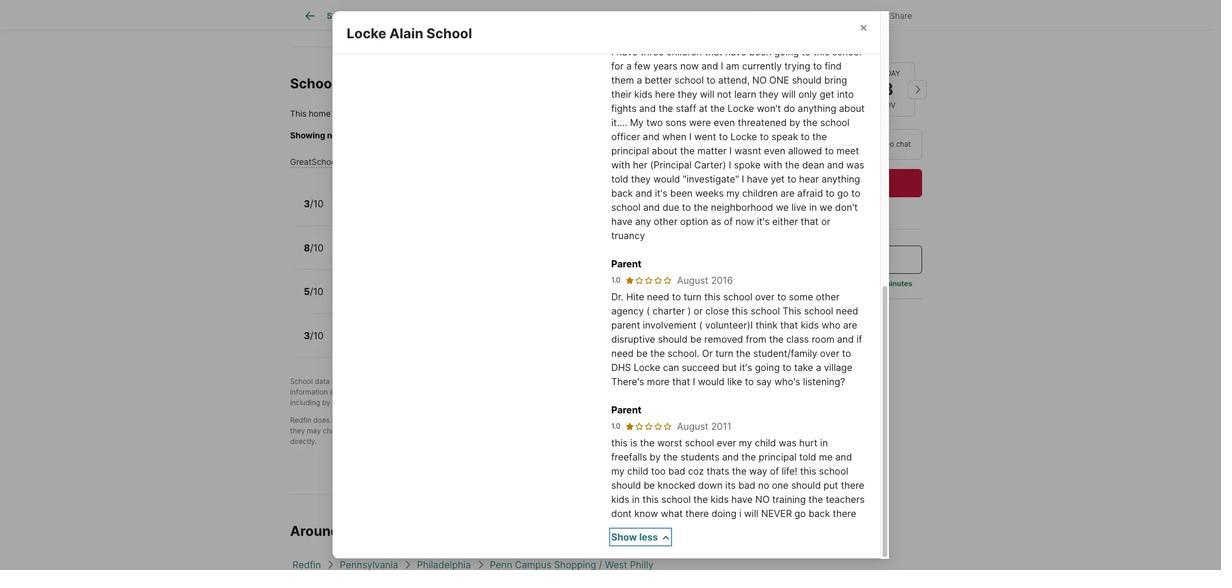 Task type: locate. For each thing, give the bounding box(es) containing it.
2 horizontal spatial not
[[717, 89, 732, 100]]

i
[[612, 46, 614, 58], [721, 60, 724, 72], [689, 131, 692, 143], [730, 145, 732, 157], [729, 159, 732, 171], [742, 174, 744, 185], [693, 377, 696, 388]]

0 vertical spatial 3 /10
[[304, 198, 324, 210]]

greatschools summary rating link
[[290, 157, 409, 167]]

we up either at the right top of the page
[[776, 202, 789, 214]]

the inside , a nonprofit organization. redfin recommends buyers and renters use greatschools information and ratings as a including by contacting and visiting the schools themselves.
[[410, 399, 421, 408]]

tab list containing search
[[290, 0, 682, 30]]

get
[[820, 89, 835, 100]]

schools inside tab
[[627, 11, 659, 21]]

0 horizontal spatial even
[[714, 117, 735, 129]]

there
[[841, 480, 865, 492], [686, 509, 709, 520], [833, 509, 857, 520]]

1 vertical spatial been
[[670, 188, 693, 200]]

schools tab
[[614, 2, 673, 30]]

accurate.
[[449, 427, 480, 436]]

1 horizontal spatial back
[[809, 509, 830, 520]]

i inside dr. hite need to turn this school over to some other agency ( charter ) or close this school this school need parent involvement ( volunteer)i think that kids who are disruptive should be removed from the class room and if need be the school. or turn the student/family over to dhs locke can succeed but it's going to take a village there's more that i would like to say who's listening?
[[693, 377, 696, 388]]

0 horizontal spatial we
[[776, 202, 789, 214]]

2 horizontal spatial nov
[[881, 101, 896, 110]]

and inside dr. hite need to turn this school over to some other agency ( charter ) or close this school this school need parent involvement ( volunteer)i think that kids who are disruptive should be removed from the class room and if need be the school. or turn the student/family over to dhs locke can succeed but it's going to take a village there's more that i would like to say who's listening?
[[837, 334, 854, 346]]

other inside i have three children that have been going to this school for a few years now and i am currently trying to find them a better school to attend, no one should bring their kids here they will not learn they will only get into fights and the staff at the locke won't do anything about it.... my two sons were even threatened by the school officer and when i went to locke to speak to the principal about the matter i wasnt even allowed to meet with her (principal carter) i spoke with the dean and was told they would "investigate" i have yet to hear anything back and it's been weeks my children are afraid to go to school and due to the neighborhood we live in we don't have any other option as of now it's either that or truancy
[[654, 216, 678, 228]]

3 down 5
[[304, 330, 310, 342]]

parent
[[612, 320, 640, 332]]

or
[[823, 224, 837, 235]]

school up to
[[475, 417, 498, 425]]

1 vertical spatial told
[[799, 452, 817, 464]]

0 vertical spatial bad
[[669, 466, 686, 478]]

0 horizontal spatial tour
[[762, 140, 778, 149]]

1 vertical spatial about
[[652, 145, 678, 157]]

anything
[[798, 103, 837, 115], [822, 174, 860, 185]]

None button
[[745, 62, 799, 117], [803, 62, 857, 117], [862, 62, 915, 117], [745, 62, 799, 117], [803, 62, 857, 117], [862, 62, 915, 117]]

their
[[612, 89, 632, 100]]

the down the from
[[736, 348, 751, 360]]

my
[[630, 117, 644, 129]]

0 horizontal spatial child
[[627, 466, 649, 478]]

kids up doing
[[711, 494, 729, 506]]

0 horizontal spatial was
[[779, 438, 797, 450]]

be inside the guaranteed to be accurate. to verify school enrollment eligibility, contact the school district directly.
[[439, 427, 447, 436]]

information
[[290, 388, 328, 397]]

1 with from the left
[[612, 159, 631, 171]]

0 vertical spatial principal
[[612, 145, 649, 157]]

in
[[780, 140, 786, 149], [809, 202, 817, 214], [820, 438, 828, 450], [632, 494, 640, 506]]

don't
[[836, 202, 858, 214]]

as inside i have three children that have been going to this school for a few years now and i am currently trying to find them a better school to attend, no one should bring their kids here they will not learn they will only get into fights and the staff at the locke won't do anything about it.... my two sons were even threatened by the school officer and when i went to locke to speak to the principal about the matter i wasnt even allowed to meet with her (principal carter) i spoke with the dean and was told they would "investigate" i have yet to hear anything back and it's been weeks my children are afraid to go to school and due to the neighborhood we live in we don't have any other option as of now it's either that or truancy
[[711, 216, 722, 228]]

use
[[647, 378, 659, 386]]

kids up class
[[801, 320, 819, 332]]

would inside dr. hite need to turn this school over to some other agency ( charter ) or close this school this school need parent involvement ( volunteer)i think that kids who are disruptive should be removed from the class room and if need be the school. or turn the student/family over to dhs locke can succeed but it's going to take a village there's more that i would like to say who's listening?
[[698, 377, 725, 388]]

2 horizontal spatial greatschools
[[661, 378, 706, 386]]

a inside dr. hite need to turn this school over to some other agency ( charter ) or close this school this school need parent involvement ( volunteer)i think that kids who are disruptive should be removed from the class room and if need be the school. or turn the student/family over to dhs locke can succeed but it's going to take a village there's more that i would like to say who's listening?
[[816, 362, 822, 374]]

0 vertical spatial redfin
[[513, 378, 535, 386]]

1 horizontal spatial it's
[[740, 362, 753, 374]]

1 horizontal spatial district
[[672, 427, 695, 436]]

turn down removed
[[716, 348, 734, 360]]

0 horizontal spatial greatschools
[[290, 157, 343, 167]]

tour inside button
[[843, 178, 862, 189]]

1 vertical spatial school
[[290, 378, 313, 386]]

person
[[788, 140, 812, 149]]

this down two
[[653, 130, 667, 141]]

nov inside wednesday 1 nov
[[764, 101, 779, 110]]

0 horizontal spatial would
[[654, 174, 680, 185]]

or inside dr. hite need to turn this school over to some other agency ( charter ) or close this school this school need parent involvement ( volunteer)i think that kids who are disruptive should be removed from the class room and if need be the school. or turn the student/family over to dhs locke can succeed but it's going to take a village there's more that i would like to say who's listening?
[[694, 306, 703, 318]]

in up know
[[632, 494, 640, 506]]

the inside the guaranteed to be accurate. to verify school enrollment eligibility, contact the school district directly.
[[635, 427, 646, 436]]

would down succeed
[[698, 377, 725, 388]]

think
[[756, 320, 778, 332]]

bad up knocked
[[669, 466, 686, 478]]

1 vertical spatial august
[[677, 421, 709, 433]]

/10 up the 5 /10
[[310, 242, 324, 254]]

but
[[722, 362, 737, 374]]

rating 1.0 out of 5 element for the
[[625, 423, 673, 432]]

no
[[753, 75, 767, 86], [756, 494, 770, 506]]

sale & tax history tab
[[520, 2, 614, 30]]

visiting
[[384, 399, 408, 408]]

parent up contact
[[612, 405, 642, 417]]

been up "currently"
[[749, 46, 772, 58]]

1 nov from the left
[[764, 101, 779, 110]]

even up went
[[714, 117, 735, 129]]

put
[[824, 480, 839, 492]]

2 august from the top
[[677, 421, 709, 433]]

turn
[[684, 292, 702, 303], [716, 348, 734, 360]]

list box
[[738, 129, 922, 160]]

/10 down the 5 /10
[[310, 330, 324, 342]]

summary
[[345, 157, 382, 167]]

0 horizontal spatial been
[[670, 188, 693, 200]]

this up volunteer)i
[[732, 306, 748, 318]]

three
[[641, 46, 664, 58]]

schools.
[[357, 130, 391, 141]]

thursday
[[811, 69, 849, 78]]

go inside this is the worst school ever my child was hurt in freefalls by the students and the principal told me and my child too bad coz thats the way of life! this school should be knocked down its bad no one should put there kids in this school the kids have no training the teachers dont know what there doing i will never go back there
[[795, 509, 806, 520]]

8
[[304, 242, 310, 254]]

2 1.0 from the top
[[612, 423, 621, 431]]

principal down "officer"
[[612, 145, 649, 157]]

find
[[825, 60, 842, 72]]

to right like
[[745, 377, 754, 388]]

&
[[552, 11, 557, 21]]

a right , in the left of the page
[[430, 378, 434, 386]]

schools down , in the left of the page
[[423, 399, 449, 408]]

1 horizontal spatial schools
[[590, 130, 619, 141]]

turn up )
[[684, 292, 702, 303]]

only
[[799, 89, 817, 100]]

tour for tour via video chat
[[848, 140, 863, 149]]

1.0 left used
[[612, 423, 621, 431]]

not down attend,
[[717, 89, 732, 100]]

what
[[661, 509, 683, 520]]

2 vertical spatial home
[[371, 524, 408, 540]]

not up change
[[332, 417, 343, 425]]

locke inside dr. hite need to turn this school over to some other agency ( charter ) or close this school this school need parent involvement ( volunteer)i think that kids who are disruptive should be removed from the class room and if need be the school. or turn the student/family over to dhs locke can succeed but it's going to take a village there's more that i would like to say who's listening?
[[634, 362, 661, 374]]

2 vertical spatial school
[[475, 417, 498, 425]]

1 vertical spatial (
[[699, 320, 703, 332]]

be up school.
[[691, 334, 702, 346]]

3 up 8
[[304, 198, 310, 210]]

0 horizontal spatial as
[[370, 388, 377, 397]]

1 vertical spatial or
[[694, 306, 703, 318]]

1 vertical spatial principal
[[759, 452, 797, 464]]

no down no
[[756, 494, 770, 506]]

to left some
[[778, 292, 787, 303]]

2 horizontal spatial school
[[475, 417, 498, 425]]

0 vertical spatial rating 1.0 out of 5 element
[[625, 276, 673, 286]]

go down the training
[[795, 509, 806, 520]]

meet
[[837, 145, 859, 157]]

over
[[755, 292, 775, 303], [820, 348, 840, 360]]

guarantee
[[383, 417, 417, 425]]

0 vertical spatial no
[[753, 75, 767, 86]]

back up the truancy
[[612, 188, 633, 200]]

kids
[[635, 89, 653, 100], [801, 320, 819, 332], [612, 494, 630, 506], [711, 494, 729, 506]]

2016
[[711, 275, 733, 287]]

1 vertical spatial this
[[783, 306, 802, 318]]

2 vertical spatial need
[[612, 348, 634, 360]]

won't
[[757, 103, 781, 115]]

school for school data is provided by greatschools
[[290, 378, 313, 386]]

back inside this is the worst school ever my child was hurt in freefalls by the students and the principal told me and my child too bad coz thats the way of life! this school should be knocked down its bad no one should put there kids in this school the kids have no training the teachers dont know what there doing i will never go back there
[[809, 509, 830, 520]]

1 vertical spatial go
[[795, 509, 806, 520]]

1
[[768, 79, 776, 100]]

1 vertical spatial my
[[739, 438, 752, 450]]

school up worst
[[648, 427, 670, 436]]

service
[[500, 417, 524, 425]]

to inside the guaranteed to be accurate. to verify school enrollment eligibility, contact the school district directly.
[[430, 427, 437, 436]]

2 nov from the left
[[823, 101, 838, 110]]

to up charter
[[672, 292, 681, 303]]

can
[[663, 362, 679, 374]]

1 august from the top
[[677, 275, 709, 287]]

tour down threatened at the right top of the page
[[762, 140, 778, 149]]

was down meet
[[847, 159, 865, 171]]

contacting
[[332, 399, 368, 408]]

school down 2016
[[723, 292, 753, 303]]

i down spoke
[[742, 174, 744, 185]]

listening?
[[803, 377, 845, 388]]

alain
[[389, 26, 423, 42]]

tour via video chat
[[848, 140, 911, 149]]

this up know
[[643, 494, 659, 506]]

1 vertical spatial of
[[770, 466, 779, 478]]

not inside i have three children that have been going to this school for a few years now and i am currently trying to find them a better school to attend, no one should bring their kids here they will not learn they will only get into fights and the staff at the locke won't do anything about it.... my two sons were even threatened by the school officer and when i went to locke to speak to the principal about the matter i wasnt even allowed to meet with her (principal carter) i spoke with the dean and was told they would "investigate" i have yet to hear anything back and it's been weeks my children are afraid to go to school and due to the neighborhood we live in we don't have any other option as of now it's either that or truancy
[[717, 89, 732, 100]]

around
[[290, 524, 339, 540]]

attend,
[[718, 75, 750, 86]]

by up too
[[650, 452, 661, 464]]

are inside dr. hite need to turn this school over to some other agency ( charter ) or close this school this school need parent involvement ( volunteer)i think that kids who are disruptive should be removed from the class room and if need be the school. or turn the student/family over to dhs locke can succeed but it's going to take a village there's more that i would like to say who's listening?
[[843, 320, 858, 332]]

nov down friday
[[881, 101, 896, 110]]

2 tour from the left
[[848, 140, 863, 149]]

school inside school service boundaries are intended to be used as a reference only; they may change and are not
[[475, 417, 498, 425]]

in up me
[[820, 438, 828, 450]]

start an offer link
[[800, 310, 861, 322]]

nov for 1
[[764, 101, 779, 110]]

tour for tour in person
[[762, 140, 778, 149]]

2 vertical spatial is
[[630, 438, 638, 450]]

we left don't on the right of the page
[[820, 202, 833, 214]]

going up trying
[[774, 46, 799, 58]]

school up find
[[833, 46, 862, 58]]

is
[[333, 109, 339, 119], [332, 378, 337, 386], [630, 438, 638, 450]]

2 horizontal spatial it's
[[757, 216, 770, 228]]

redfin right organization. on the bottom
[[513, 378, 535, 386]]

1 vertical spatial children
[[743, 188, 778, 200]]

1 horizontal spatial as
[[647, 417, 655, 425]]

cancel
[[767, 203, 789, 212]]

used
[[629, 417, 645, 425]]

0 horizontal spatial will
[[700, 89, 715, 100]]

offer
[[838, 310, 861, 322]]

overview
[[381, 11, 418, 21]]

1 vertical spatial even
[[764, 145, 786, 157]]

they up staff
[[678, 89, 698, 100]]

be inside this is the worst school ever my child was hurt in freefalls by the students and the principal told me and my child too bad coz thats the way of life! this school should be knocked down its bad no one should put there kids in this school the kids have no training the teachers dont know what there doing i will never go back there
[[644, 480, 655, 492]]

will inside this is the worst school ever my child was hurt in freefalls by the students and the principal told me and my child too bad coz thats the way of life! this school should be knocked down its bad no one should put there kids in this school the kids have no training the teachers dont know what there doing i will never go back there
[[744, 509, 759, 520]]

when
[[662, 131, 687, 143]]

2 parent from the top
[[612, 405, 642, 417]]

( left charter
[[647, 306, 650, 318]]

the right visiting
[[410, 399, 421, 408]]

1 rating 1.0 out of 5 element from the top
[[625, 276, 673, 286]]

some
[[789, 292, 813, 303]]

august for turn
[[677, 275, 709, 287]]

no inside i have three children that have been going to this school for a few years now and i am currently trying to find them a better school to attend, no one should bring their kids here they will not learn they will only get into fights and the staff at the locke won't do anything about it.... my two sons were even threatened by the school officer and when i went to locke to speak to the principal about the matter i wasnt even allowed to meet with her (principal carter) i spoke with the dean and was told they would "investigate" i have yet to hear anything back and it's been weeks my children are afraid to go to school and due to the neighborhood we live in we don't have any other option as of now it's either that or truancy
[[753, 75, 767, 86]]

1 horizontal spatial of
[[770, 466, 779, 478]]

are up cancel
[[781, 188, 795, 200]]

tour
[[760, 42, 787, 59], [843, 178, 862, 189]]

in left the person
[[780, 140, 786, 149]]

1 vertical spatial is
[[332, 378, 337, 386]]

1 vertical spatial schools
[[423, 399, 449, 408]]

is for provided
[[332, 378, 337, 386]]

from
[[746, 334, 767, 346]]

0 vertical spatial anything
[[798, 103, 837, 115]]

sale & tax history
[[533, 11, 601, 21]]

other up start an offer "link"
[[816, 292, 840, 303]]

tour in person option
[[738, 129, 824, 160]]

weeks
[[695, 188, 724, 200]]

0 horizontal spatial schools
[[290, 75, 343, 92]]

this down some
[[783, 306, 802, 318]]

by inside , a nonprofit organization. redfin recommends buyers and renters use greatschools information and ratings as a including by contacting and visiting the schools themselves.
[[322, 399, 330, 408]]

0 horizontal spatial go
[[795, 509, 806, 520]]

greatschools summary rating
[[290, 157, 409, 167]]

august left 2016
[[677, 275, 709, 287]]

rating 1.0 out of 5 element
[[625, 276, 673, 286], [625, 423, 673, 432]]

do
[[784, 103, 795, 115]]

life!
[[782, 466, 798, 478]]

property details tab
[[431, 2, 520, 30]]

been up due
[[670, 188, 693, 200]]

3
[[883, 79, 894, 100], [304, 198, 310, 210], [304, 330, 310, 342]]

district inside the guaranteed to be accurate. to verify school enrollment eligibility, contact the school district directly.
[[672, 427, 695, 436]]

0 horizontal spatial this
[[290, 109, 307, 119]]

this right life!
[[800, 466, 817, 478]]

1 vertical spatial home
[[309, 109, 331, 119]]

this
[[290, 109, 307, 119], [783, 306, 802, 318]]

the down used
[[635, 427, 646, 436]]

schedule
[[798, 178, 841, 189]]

0 horizontal spatial told
[[612, 174, 629, 185]]

0 horizontal spatial with
[[612, 159, 631, 171]]

0 vertical spatial parent
[[612, 259, 642, 270]]

with up yet
[[764, 159, 783, 171]]

not inside school service boundaries are intended to be used as a reference only; they may change and are not
[[377, 427, 388, 436]]

now right years
[[680, 60, 699, 72]]

1 vertical spatial bad
[[739, 480, 756, 492]]

2 horizontal spatial need
[[836, 306, 859, 318]]

it's
[[655, 188, 668, 200], [757, 216, 770, 228], [740, 362, 753, 374]]

told down hurt
[[799, 452, 817, 464]]

principal
[[612, 145, 649, 157], [759, 452, 797, 464]]

1 we from the left
[[776, 202, 789, 214]]

was inside i have three children that have been going to this school for a few years now and i am currently trying to find them a better school to attend, no one should bring their kids here they will not learn they will only get into fights and the staff at the locke won't do anything about it.... my two sons were even threatened by the school officer and when i went to locke to speak to the principal about the matter i wasnt even allowed to meet with her (principal carter) i spoke with the dean and was told they would "investigate" i have yet to hear anything back and it's been weeks my children are afraid to go to school and due to the neighborhood we live in we don't have any other option as of now it's either that or truancy
[[847, 159, 865, 171]]

a inside school service boundaries are intended to be used as a reference only; they may change and are not
[[657, 417, 661, 425]]

0 vertical spatial or
[[822, 216, 831, 228]]

3 nov from the left
[[881, 101, 896, 110]]

be down too
[[644, 480, 655, 492]]

this is the worst school ever my child was hurt in freefalls by the students and the principal told me and my child too bad coz thats the way of life! this school should be knocked down its bad no one should put there kids in this school the kids have no training the teachers dont know what there doing i will never go back there
[[612, 438, 865, 520]]

told
[[612, 174, 629, 185], [799, 452, 817, 464]]

need up the dhs
[[612, 348, 634, 360]]

3 /10 up 8 /10
[[304, 198, 324, 210]]

other inside dr. hite need to turn this school over to some other agency ( charter ) or close this school this school need parent involvement ( volunteer)i think that kids who are disruptive should be removed from the class room and if need be the school. or turn the student/family over to dhs locke can succeed but it's going to take a village there's more that i would like to say who's listening?
[[816, 292, 840, 303]]

0 horizontal spatial over
[[755, 292, 775, 303]]

schools up this home is within the
[[290, 75, 343, 92]]

1 horizontal spatial greatschools
[[381, 378, 426, 386]]

at
[[699, 103, 708, 115]]

disruptive
[[612, 334, 656, 346]]

nov inside thursday 2 nov
[[823, 101, 838, 110]]

0 horizontal spatial schools
[[423, 399, 449, 408]]

the up way
[[742, 452, 756, 464]]

0 vertical spatial my
[[727, 188, 740, 200]]

no down "currently"
[[753, 75, 767, 86]]

1.0 for dr.
[[612, 276, 621, 285]]

home.
[[669, 130, 694, 141]]

1 horizontal spatial or
[[694, 306, 703, 318]]

,
[[426, 378, 428, 386]]

kids inside i have three children that have been going to this school for a few years now and i am currently trying to find them a better school to attend, no one should bring their kids here they will not learn they will only get into fights and the staff at the locke won't do anything about it.... my two sons were even threatened by the school officer and when i went to locke to speak to the principal about the matter i wasnt even allowed to meet with her (principal carter) i spoke with the dean and was told they would "investigate" i have yet to hear anything back and it's been weeks my children are afraid to go to school and due to the neighborhood we live in we don't have any other option as of now it's either that or truancy
[[635, 89, 653, 100]]

redfin does not endorse or guarantee this information.
[[290, 417, 473, 425]]

0 vertical spatial district
[[490, 130, 517, 141]]

parent for this
[[612, 405, 642, 417]]

1 horizontal spatial redfin
[[513, 378, 535, 386]]

1 vertical spatial redfin
[[290, 417, 312, 425]]

tab list
[[290, 0, 682, 30]]

locke up use
[[634, 362, 661, 374]]

0 horizontal spatial of
[[724, 216, 733, 228]]

this inside i have three children that have been going to this school for a few years now and i am currently trying to find them a better school to attend, no one should bring their kids here they will not learn they will only get into fights and the staff at the locke won't do anything about it.... my two sons were even threatened by the school officer and when i went to locke to speak to the principal about the matter i wasnt even allowed to meet with her (principal carter) i spoke with the dean and was told they would "investigate" i have yet to hear anything back and it's been weeks my children are afraid to go to school and due to the neighborhood we live in we don't have any other option as of now it's either that or truancy
[[814, 46, 830, 58]]

i left the "am"
[[721, 60, 724, 72]]

child
[[755, 438, 776, 450], [627, 466, 649, 478]]

1 tour from the left
[[762, 140, 778, 149]]

0 vertical spatial even
[[714, 117, 735, 129]]

children
[[667, 46, 702, 58], [743, 188, 778, 200]]

should down "freefalls"
[[612, 480, 641, 492]]

no inside this is the worst school ever my child was hurt in freefalls by the students and the principal told me and my child too bad coz thats the way of life! this school should be knocked down its bad no one should put there kids in this school the kids have no training the teachers dont know what there doing i will never go back there
[[756, 494, 770, 506]]

this right around at bottom left
[[342, 524, 368, 540]]

1 horizontal spatial tour
[[843, 178, 862, 189]]

friday
[[876, 69, 901, 78]]

by inside this is the worst school ever my child was hurt in freefalls by the students and the principal told me and my child too bad coz thats the way of life! this school should be knocked down its bad no one should put there kids in this school the kids have no training the teachers dont know what there doing i will never go back there
[[650, 452, 661, 464]]

1 horizontal spatial (
[[699, 320, 703, 332]]

0 vertical spatial it's
[[655, 188, 668, 200]]

1 parent from the top
[[612, 259, 642, 270]]

tour up "currently"
[[760, 42, 787, 59]]

1 horizontal spatial principal
[[759, 452, 797, 464]]

8 /10
[[304, 242, 324, 254]]

1 vertical spatial was
[[779, 438, 797, 450]]

0 vertical spatial need
[[647, 292, 670, 303]]

or inside i have three children that have been going to this school for a few years now and i am currently trying to find them a better school to attend, no one should bring their kids here they will not learn they will only get into fights and the staff at the locke won't do anything about it.... my two sons were even threatened by the school officer and when i went to locke to speak to the principal about the matter i wasnt even allowed to meet with her (principal carter) i spoke with the dean and was told they would "investigate" i have yet to hear anything back and it's been weeks my children are afraid to go to school and due to the neighborhood we live in we don't have any other option as of now it's either that or truancy
[[822, 216, 831, 228]]

nov inside friday 3 nov
[[881, 101, 896, 110]]

0 vertical spatial 1.0
[[612, 276, 621, 285]]

told down "officer"
[[612, 174, 629, 185]]

1 vertical spatial as
[[370, 388, 377, 397]]

0 vertical spatial 3
[[883, 79, 894, 100]]

school up think
[[751, 306, 780, 318]]

over down room at the bottom right of page
[[820, 348, 840, 360]]

the right at
[[711, 103, 725, 115]]

1 vertical spatial no
[[756, 494, 770, 506]]

1 vertical spatial not
[[332, 417, 343, 425]]

0 vertical spatial august
[[677, 275, 709, 287]]

4 /10 from the top
[[310, 330, 324, 342]]

need
[[647, 292, 670, 303], [836, 306, 859, 318], [612, 348, 634, 360]]

been
[[749, 46, 772, 58], [670, 188, 693, 200]]

have up the truancy
[[612, 216, 633, 228]]

in inside i have three children that have been going to this school for a few years now and i am currently trying to find them a better school to attend, no one should bring their kids here they will not learn they will only get into fights and the staff at the locke won't do anything about it.... my two sons were even threatened by the school officer and when i went to locke to speak to the principal about the matter i wasnt even allowed to meet with her (principal carter) i spoke with the dean and was told they would "investigate" i have yet to hear anything back and it's been weeks my children are afraid to go to school and due to the neighborhood we live in we don't have any other option as of now it's either that or truancy
[[809, 202, 817, 214]]

0 horizontal spatial home
[[309, 109, 331, 119]]

2 horizontal spatial or
[[822, 216, 831, 228]]

greatschools up visiting
[[381, 378, 426, 386]]

1 horizontal spatial home
[[371, 524, 408, 540]]

3 inside friday 3 nov
[[883, 79, 894, 100]]

school inside dialog
[[426, 26, 472, 42]]

or right endorse
[[374, 417, 381, 425]]

0 vertical spatial school
[[426, 26, 472, 42]]

2 horizontal spatial home
[[819, 42, 856, 59]]

2 vertical spatial as
[[647, 417, 655, 425]]

tour for go
[[760, 42, 787, 59]]

2 3 /10 from the top
[[304, 330, 324, 342]]

a
[[626, 60, 632, 72], [637, 75, 642, 86], [816, 362, 822, 374], [430, 378, 434, 386], [379, 388, 383, 397], [657, 417, 661, 425]]

have up the "am"
[[725, 46, 747, 58]]

schools inside , a nonprofit organization. redfin recommends buyers and renters use greatschools information and ratings as a including by contacting and visiting the schools themselves.
[[423, 399, 449, 408]]

locke down learn
[[728, 103, 754, 115]]

2 rating 1.0 out of 5 element from the top
[[625, 423, 673, 432]]

of inside i have three children that have been going to this school for a few years now and i am currently trying to find them a better school to attend, no one should bring their kids here they will not learn they will only get into fights and the staff at the locke won't do anything about it.... my two sons were even threatened by the school officer and when i went to locke to speak to the principal about the matter i wasnt even allowed to meet with her (principal carter) i spoke with the dean and was told they would "investigate" i have yet to hear anything back and it's been weeks my children are afraid to go to school and due to the neighborhood we live in we don't have any other option as of now it's either that or truancy
[[724, 216, 733, 228]]

1 horizontal spatial will
[[744, 509, 759, 520]]

locke alain school
[[347, 26, 472, 42]]

locke alain school dialog
[[332, 0, 889, 560]]

should up only
[[792, 75, 822, 86]]

0 horizontal spatial or
[[374, 417, 381, 425]]

/10
[[310, 198, 324, 210], [310, 242, 324, 254], [310, 286, 324, 298], [310, 330, 324, 342]]

1 1.0 from the top
[[612, 276, 621, 285]]

to up allowed
[[801, 131, 810, 143]]



Task type: describe. For each thing, give the bounding box(es) containing it.
village
[[824, 362, 853, 374]]

intended
[[578, 417, 608, 425]]

that down can
[[672, 377, 690, 388]]

3 /10 from the top
[[310, 286, 324, 298]]

out
[[835, 10, 849, 20]]

directly.
[[290, 438, 317, 447]]

to left find
[[813, 60, 822, 72]]

i up for on the right top
[[612, 46, 614, 58]]

spoke
[[734, 159, 761, 171]]

school for school service boundaries are intended to be used as a reference only; they may change and are not
[[475, 417, 498, 425]]

one
[[772, 480, 789, 492]]

next image
[[908, 80, 927, 99]]

data
[[315, 378, 330, 386]]

1 vertical spatial now
[[736, 216, 755, 228]]

school up put
[[819, 466, 849, 478]]

information.
[[433, 417, 473, 425]]

go inside i have three children that have been going to this school for a few years now and i am currently trying to find them a better school to attend, no one should bring their kids here they will not learn they will only get into fights and the staff at the locke won't do anything about it.... my two sons were even threatened by the school officer and when i went to locke to speak to the principal about the matter i wasnt even allowed to meet with her (principal carter) i spoke with the dean and was told they would "investigate" i have yet to hear anything back and it's been weeks my children are afraid to go to school and due to the neighborhood we live in we don't have any other option as of now it's either that or truancy
[[838, 188, 849, 200]]

locke up wasnt
[[731, 131, 757, 143]]

share
[[890, 10, 912, 20]]

the up its
[[732, 466, 747, 478]]

video
[[876, 140, 895, 149]]

there right what
[[686, 509, 709, 520]]

share button
[[864, 3, 922, 27]]

the down "down" on the bottom right of page
[[694, 494, 708, 506]]

should inside dr. hite need to turn this school over to some other agency ( charter ) or close this school this school need parent involvement ( volunteer)i think that kids who are disruptive should be removed from the class room and if need be the school. or turn the student/family over to dhs locke can succeed but it's going to take a village there's more that i would like to say who's listening?
[[658, 334, 688, 346]]

2 vertical spatial or
[[374, 417, 381, 425]]

tour for schedule
[[843, 178, 862, 189]]

parent for dr.
[[612, 259, 642, 270]]

redfin inside , a nonprofit organization. redfin recommends buyers and renters use greatschools information and ratings as a including by contacting and visiting the schools themselves.
[[513, 378, 535, 386]]

are down endorse
[[364, 427, 375, 436]]

one
[[770, 75, 790, 86]]

the up can
[[651, 348, 665, 360]]

the down home.
[[680, 145, 695, 157]]

there down the teachers
[[833, 509, 857, 520]]

coz
[[688, 466, 704, 478]]

currently
[[742, 60, 782, 72]]

to up village
[[842, 348, 851, 360]]

1 vertical spatial need
[[836, 306, 859, 318]]

live
[[792, 202, 807, 214]]

they inside school service boundaries are intended to be used as a reference only; they may change and are not
[[290, 427, 305, 436]]

have inside this is the worst school ever my child was hurt in freefalls by the students and the principal told me and my child too bad coz thats the way of life! this school should be knocked down its bad no one should put there kids in this school the kids have no training the teachers dont know what there doing i will never go back there
[[732, 494, 753, 506]]

who
[[822, 320, 841, 332]]

school down knocked
[[662, 494, 691, 506]]

2 /10 from the top
[[310, 242, 324, 254]]

going inside dr. hite need to turn this school over to some other agency ( charter ) or close this school this school need parent involvement ( volunteer)i think that kids who are disruptive should be removed from the class room and if need be the school. or turn the student/family over to dhs locke can succeed but it's going to take a village there's more that i would like to say who's listening?
[[755, 362, 780, 374]]

succeed
[[682, 362, 720, 374]]

students
[[681, 452, 720, 464]]

show
[[612, 532, 637, 544]]

x-
[[827, 10, 835, 20]]

back inside i have three children that have been going to this school for a few years now and i am currently trying to find them a better school to attend, no one should bring their kids here they will not learn they will only get into fights and the staff at the locke won't do anything about it.... my two sons were even threatened by the school officer and when i went to locke to speak to the principal about the matter i wasnt even allowed to meet with her (principal carter) i spoke with the dean and was told they would "investigate" i have yet to hear anything back and it's been weeks my children are afraid to go to school and due to the neighborhood we live in we don't have any other option as of now it's either that or truancy
[[612, 188, 633, 200]]

they up "won't"
[[759, 89, 779, 100]]

2 vertical spatial 3
[[304, 330, 310, 342]]

to left meet
[[825, 145, 834, 157]]

overview tab
[[368, 2, 431, 30]]

school right check
[[462, 130, 488, 141]]

2 horizontal spatial will
[[782, 89, 796, 100]]

way
[[750, 466, 768, 478]]

may
[[307, 427, 321, 436]]

them
[[612, 75, 634, 86]]

told inside i have three children that have been going to this school for a few years now and i am currently trying to find them a better school to attend, no one should bring their kids here they will not learn they will only get into fights and the staff at the locke won't do anything about it.... my two sons were even threatened by the school officer and when i went to locke to speak to the principal about the matter i wasnt even allowed to meet with her (principal carter) i spoke with the dean and was told they would "investigate" i have yet to hear anything back and it's been weeks my children are afraid to go to school and due to the neighborhood we live in we don't have any other option as of now it's either that or truancy
[[612, 174, 629, 185]]

are up enrollment
[[565, 417, 576, 425]]

showing nearby schools. please check the school district website to see all schools serving this home.
[[290, 130, 694, 141]]

contact
[[608, 427, 633, 436]]

show less
[[612, 532, 658, 544]]

themselves.
[[451, 399, 491, 408]]

told inside this is the worst school ever my child was hurt in freefalls by the students and the principal told me and my child too bad coz thats the way of life! this school should be knocked down its bad no one should put there kids in this school the kids have no training the teachers dont know what there doing i will never go back there
[[799, 452, 817, 464]]

recommends
[[537, 378, 580, 386]]

this up trying
[[790, 42, 815, 59]]

the up allowed
[[813, 131, 827, 143]]

2 with from the left
[[764, 159, 783, 171]]

dont
[[612, 509, 632, 520]]

friday 3 nov
[[876, 69, 901, 110]]

they down her
[[631, 174, 651, 185]]

by right provided
[[371, 378, 379, 386]]

0 horizontal spatial not
[[332, 417, 343, 425]]

the up student/family
[[769, 334, 784, 346]]

to up don't on the right of the page
[[852, 188, 861, 200]]

this inside dr. hite need to turn this school over to some other agency ( charter ) or close this school this school need parent involvement ( volunteer)i think that kids who are disruptive should be removed from the class room and if need be the school. or turn the student/family over to dhs locke can succeed but it's going to take a village there's more that i would like to say who's listening?
[[783, 306, 802, 318]]

have up for on the right top
[[617, 46, 638, 58]]

are inside i have three children that have been going to this school for a few years now and i am currently trying to find them a better school to attend, no one should bring their kids here they will not learn they will only get into fights and the staff at the locke won't do anything about it.... my two sons were even threatened by the school officer and when i went to locke to speak to the principal about the matter i wasnt even allowed to meet with her (principal carter) i spoke with the dean and was told they would "investigate" i have yet to hear anything back and it's been weeks my children are afraid to go to school and due to the neighborhood we live in we don't have any other option as of now it's either that or truancy
[[781, 188, 795, 200]]

please
[[393, 130, 419, 141]]

schedule tour button
[[738, 169, 922, 198]]

student/family
[[754, 348, 818, 360]]

principal inside this is the worst school ever my child was hurt in freefalls by the students and the principal told me and my child too bad coz thats the way of life! this school should be knocked down its bad no one should put there kids in this school the kids have no training the teachers dont know what there doing i will never go back there
[[759, 452, 797, 464]]

august 2011
[[677, 421, 732, 433]]

school down years
[[675, 75, 704, 86]]

0 horizontal spatial redfin
[[290, 417, 312, 425]]

details
[[481, 11, 507, 21]]

0 horizontal spatial now
[[680, 60, 699, 72]]

hurt
[[800, 438, 818, 450]]

into
[[837, 89, 854, 100]]

it's inside dr. hite need to turn this school over to some other agency ( charter ) or close this school this school need parent involvement ( volunteer)i think that kids who are disruptive should be removed from the class room and if need be the school. or turn the student/family over to dhs locke can succeed but it's going to take a village there's more that i would like to say who's listening?
[[740, 362, 753, 374]]

the right check
[[447, 130, 460, 141]]

worst
[[658, 438, 683, 450]]

the down here
[[659, 103, 673, 115]]

boundaries
[[526, 417, 563, 425]]

thats
[[707, 466, 730, 478]]

to up matter
[[719, 131, 728, 143]]

going inside i have three children that have been going to this school for a few years now and i am currently trying to find them a better school to attend, no one should bring their kids here they will not learn they will only get into fights and the staff at the locke won't do anything about it.... my two sons were even threatened by the school officer and when i went to locke to speak to the principal about the matter i wasnt even allowed to meet with her (principal carter) i spoke with the dean and was told they would "investigate" i have yet to hear anything back and it's been weeks my children are afraid to go to school and due to the neighborhood we live in we don't have any other option as of now it's either that or truancy
[[774, 46, 799, 58]]

and inside school service boundaries are intended to be used as a reference only; they may change and are not
[[350, 427, 362, 436]]

list box containing tour in person
[[738, 129, 922, 160]]

of inside this is the worst school ever my child was hurt in freefalls by the students and the principal told me and my child too bad coz thats the way of life! this school should be knocked down its bad no one should put there kids in this school the kids have no training the teachers dont know what there doing i will never go back there
[[770, 466, 779, 478]]

there up the teachers
[[841, 480, 865, 492]]

kids up dont
[[612, 494, 630, 506]]

kids inside dr. hite need to turn this school over to some other agency ( charter ) or close this school this school need parent involvement ( volunteer)i think that kids who are disruptive should be removed from the class room and if need be the school. or turn the student/family over to dhs locke can succeed but it's going to take a village there's more that i would like to say who's listening?
[[801, 320, 819, 332]]

should down life!
[[791, 480, 821, 492]]

1 3 /10 from the top
[[304, 198, 324, 210]]

0 horizontal spatial it's
[[655, 188, 668, 200]]

this up "guaranteed"
[[419, 417, 431, 425]]

1 vertical spatial 3
[[304, 198, 310, 210]]

have down spoke
[[747, 174, 768, 185]]

nov for 2
[[823, 101, 838, 110]]

to left see
[[552, 130, 560, 141]]

a right for on the right top
[[626, 60, 632, 72]]

eligibility,
[[575, 427, 606, 436]]

officer
[[612, 131, 640, 143]]

freefalls
[[612, 452, 647, 464]]

0 vertical spatial home
[[819, 42, 856, 59]]

involvement
[[643, 320, 697, 332]]

0 vertical spatial been
[[749, 46, 772, 58]]

is for within
[[333, 109, 339, 119]]

1 horizontal spatial turn
[[716, 348, 734, 360]]

website
[[519, 130, 550, 141]]

this up close on the bottom right
[[704, 292, 721, 303]]

2 vertical spatial my
[[612, 466, 625, 478]]

x-out
[[827, 10, 849, 20]]

afraid
[[798, 188, 823, 200]]

trying
[[785, 60, 811, 72]]

locke down 'search'
[[347, 26, 386, 42]]

to right due
[[682, 202, 691, 214]]

i left went
[[689, 131, 692, 143]]

was inside this is the worst school ever my child was hurt in freefalls by the students and the principal told me and my child too bad coz thats the way of life! this school should be knocked down its bad no one should put there kids in this school the kids have no training the teachers dont know what there doing i will never go back there
[[779, 438, 797, 450]]

would inside i have three children that have been going to this school for a few years now and i am currently trying to find them a better school to attend, no one should bring their kids here they will not learn they will only get into fights and the staff at the locke won't do anything about it.... my two sons were even threatened by the school officer and when i went to locke to speak to the principal about the matter i wasnt even allowed to meet with her (principal carter) i spoke with the dean and was told they would "investigate" i have yet to hear anything back and it's been weeks my children are afraid to go to school and due to the neighborhood we live in we don't have any other option as of now it's either that or truancy
[[654, 174, 680, 185]]

within
[[342, 109, 365, 119]]

school up any
[[612, 202, 641, 214]]

to up who's
[[783, 362, 792, 374]]

1.0 for this
[[612, 423, 621, 431]]

0 vertical spatial (
[[647, 306, 650, 318]]

1 vertical spatial child
[[627, 466, 649, 478]]

1 horizontal spatial need
[[647, 292, 670, 303]]

school up students
[[685, 438, 714, 450]]

school data is provided by greatschools
[[290, 378, 426, 386]]

a right the ratings
[[379, 388, 383, 397]]

less
[[639, 532, 658, 544]]

the left worst
[[640, 438, 655, 450]]

i left spoke
[[729, 159, 732, 171]]

including
[[290, 399, 320, 408]]

0 horizontal spatial turn
[[684, 292, 702, 303]]

school up who at the bottom right of page
[[804, 306, 834, 318]]

by inside i have three children that have been going to this school for a few years now and i am currently trying to find them a better school to attend, no one should bring their kids here they will not learn they will only get into fights and the staff at the locke won't do anything about it.... my two sons were even threatened by the school officer and when i went to locke to speak to the principal about the matter i wasnt even allowed to meet with her (principal carter) i spoke with the dean and was told they would "investigate" i have yet to hear anything back and it's been weeks my children are afraid to go to school and due to the neighborhood we live in we don't have any other option as of now it's either that or truancy
[[790, 117, 801, 129]]

dr. hite need to turn this school over to some other agency ( charter ) or close this school this school need parent involvement ( volunteer)i think that kids who are disruptive should be removed from the class room and if need be the school. or turn the student/family over to dhs locke can succeed but it's going to take a village there's more that i would like to say who's listening?
[[612, 292, 862, 388]]

tour via video chat option
[[824, 129, 922, 160]]

neighborhood
[[711, 202, 773, 214]]

school down service
[[513, 427, 535, 436]]

that up class
[[781, 320, 798, 332]]

school down get
[[821, 117, 850, 129]]

rating
[[384, 157, 409, 167]]

to inside school service boundaries are intended to be used as a reference only; they may change and are not
[[610, 417, 616, 425]]

0 vertical spatial children
[[667, 46, 702, 58]]

principal inside i have three children that have been going to this school for a few years now and i am currently trying to find them a better school to attend, no one should bring their kids here they will not learn they will only get into fights and the staff at the locke won't do anything about it.... my two sons were even threatened by the school officer and when i went to locke to speak to the principal about the matter i wasnt even allowed to meet with her (principal carter) i spoke with the dean and was told they would "investigate" i have yet to hear anything back and it's been weeks my children are afraid to go to school and due to the neighborhood we live in we don't have any other option as of now it's either that or truancy
[[612, 145, 649, 157]]

say
[[757, 377, 772, 388]]

0 horizontal spatial district
[[490, 130, 517, 141]]

be down disruptive
[[637, 348, 648, 360]]

x-out button
[[800, 3, 859, 27]]

1 /10 from the top
[[310, 198, 324, 210]]

for
[[612, 60, 624, 72]]

the up option
[[694, 202, 709, 214]]

a down few on the top right of the page
[[637, 75, 642, 86]]

1 horizontal spatial over
[[820, 348, 840, 360]]

august for school
[[677, 421, 709, 433]]

should inside i have three children that have been going to this school for a few years now and i am currently trying to find them a better school to attend, no one should bring their kids here they will not learn they will only get into fights and the staff at the locke won't do anything about it.... my two sons were even threatened by the school officer and when i went to locke to speak to the principal about the matter i wasnt even allowed to meet with her (principal carter) i spoke with the dean and was told they would "investigate" i have yet to hear anything back and it's been weeks my children are afraid to go to school and due to the neighborhood we live in we don't have any other option as of now it's either that or truancy
[[792, 75, 822, 86]]

knocked
[[658, 480, 696, 492]]

training
[[773, 494, 806, 506]]

all
[[579, 130, 587, 141]]

0 vertical spatial this
[[290, 109, 307, 119]]

no
[[758, 480, 770, 492]]

too
[[651, 466, 666, 478]]

ratings
[[345, 388, 368, 397]]

to down threatened at the right top of the page
[[760, 131, 769, 143]]

to right afraid
[[826, 188, 835, 200]]

the down allowed
[[785, 159, 800, 171]]

dr.
[[612, 292, 624, 303]]

due
[[663, 202, 680, 214]]

nov for 3
[[881, 101, 896, 110]]

either
[[773, 216, 798, 228]]

this down contact
[[612, 438, 628, 450]]

2 we from the left
[[820, 202, 833, 214]]

hear
[[799, 174, 819, 185]]

to up trying
[[802, 46, 811, 58]]

1 horizontal spatial about
[[839, 103, 865, 115]]

free,
[[750, 203, 765, 212]]

i left wasnt
[[730, 145, 732, 157]]

is inside this is the worst school ever my child was hurt in freefalls by the students and the principal told me and my child too bad coz thats the way of life! this school should be knocked down its bad no one should put there kids in this school the kids have no training the teachers dont know what there doing i will never go back there
[[630, 438, 638, 450]]

learn
[[735, 89, 757, 100]]

rating 1.0 out of 5 element for need
[[625, 276, 673, 286]]

0 vertical spatial child
[[755, 438, 776, 450]]

to
[[482, 427, 491, 436]]

as inside , a nonprofit organization. redfin recommends buyers and renters use greatschools information and ratings as a including by contacting and visiting the schools themselves.
[[370, 388, 377, 397]]

doing
[[712, 509, 737, 520]]

to right yet
[[788, 174, 797, 185]]

1 vertical spatial anything
[[822, 174, 860, 185]]

my inside i have three children that have been going to this school for a few years now and i am currently trying to find them a better school to attend, no one should bring their kids here they will not learn they will only get into fights and the staff at the locke won't do anything about it.... my two sons were even threatened by the school officer and when i went to locke to speak to the principal about the matter i wasnt even allowed to meet with her (principal carter) i spoke with the dean and was told they would "investigate" i have yet to hear anything back and it's been weeks my children are afraid to go to school and due to the neighborhood we live in we don't have any other option as of now it's either that or truancy
[[727, 188, 740, 200]]

went
[[695, 131, 716, 143]]

in inside option
[[780, 140, 786, 149]]

be inside school service boundaries are intended to be used as a reference only; they may change and are not
[[618, 417, 627, 425]]

the down worst
[[663, 452, 678, 464]]

locke alain school element
[[347, 11, 486, 43]]

as inside school service boundaries are intended to be used as a reference only; they may change and are not
[[647, 417, 655, 425]]

the right the training
[[809, 494, 823, 506]]

that left go
[[705, 46, 723, 58]]

agency
[[612, 306, 644, 318]]

truancy
[[612, 230, 645, 242]]

were
[[689, 117, 711, 129]]

see
[[562, 130, 576, 141]]

that down "anytime"
[[801, 216, 819, 228]]

the up the person
[[803, 117, 818, 129]]

0 horizontal spatial need
[[612, 348, 634, 360]]

the right within
[[367, 109, 380, 119]]

allowed
[[788, 145, 822, 157]]

i have three children that have been going to this school for a few years now and i am currently trying to find them a better school to attend, no one should bring their kids here they will not learn they will only get into fights and the staff at the locke won't do anything about it.... my two sons were even threatened by the school officer and when i went to locke to speak to the principal about the matter i wasnt even allowed to meet with her (principal carter) i spoke with the dean and was told they would "investigate" i have yet to hear anything back and it's been weeks my children are afraid to go to school and due to the neighborhood we live in we don't have any other option as of now it's either that or truancy
[[612, 46, 865, 242]]

removed
[[705, 334, 743, 346]]

greatschools inside , a nonprofit organization. redfin recommends buyers and renters use greatschools information and ratings as a including by contacting and visiting the schools themselves.
[[661, 378, 706, 386]]

1 vertical spatial schools
[[290, 75, 343, 92]]

her
[[633, 159, 648, 171]]

to left attend,
[[707, 75, 716, 86]]

0 vertical spatial schools
[[590, 130, 619, 141]]

0 horizontal spatial bad
[[669, 466, 686, 478]]



Task type: vqa. For each thing, say whether or not it's contained in the screenshot.
they within The School Service Boundaries Are Intended To Be Used As A Reference Only; They May Change And Are Not
yes



